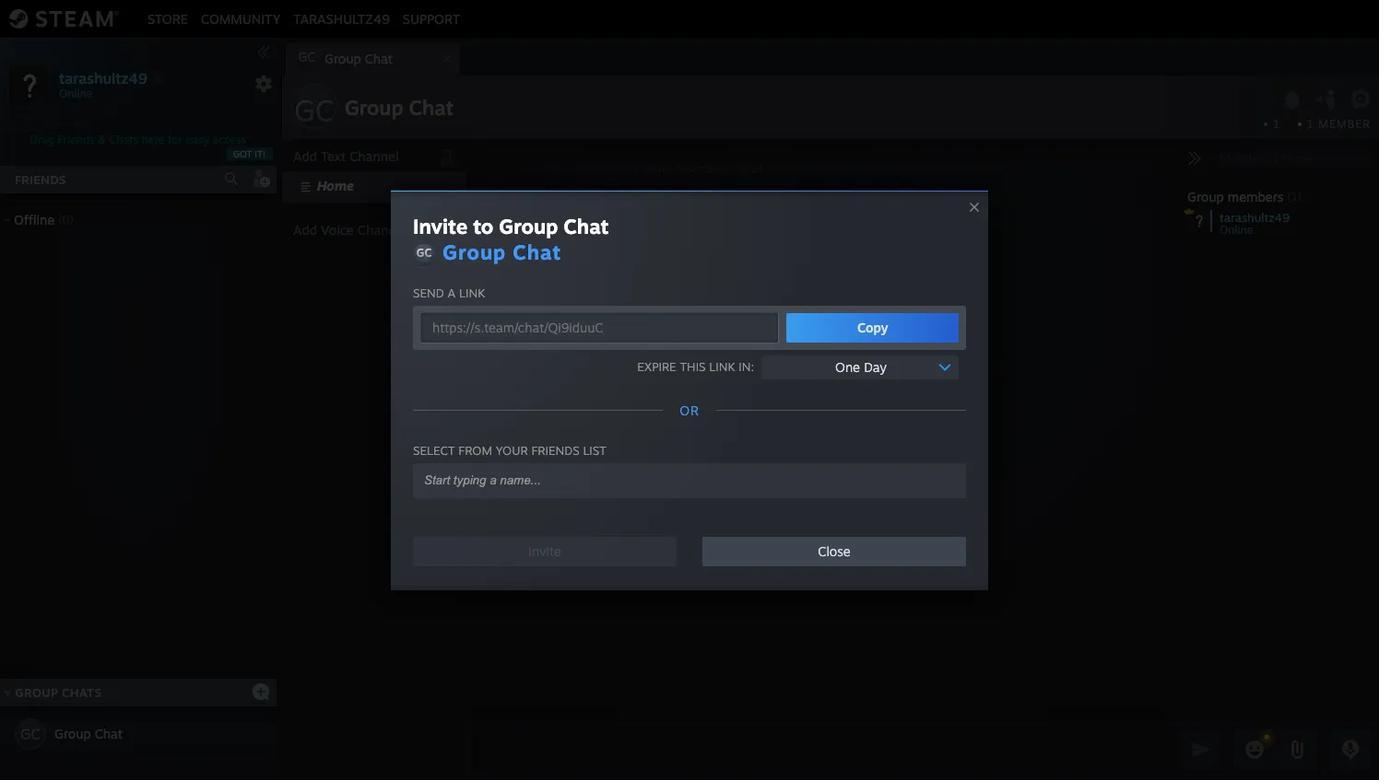 Task type: describe. For each thing, give the bounding box(es) containing it.
online
[[1220, 223, 1253, 237]]

2 vertical spatial group chat
[[54, 726, 123, 742]]

this
[[680, 360, 706, 374]]

easy
[[186, 133, 209, 147]]

expire this link in:
[[637, 360, 754, 374]]

community link
[[195, 11, 287, 26]]

1 horizontal spatial chats
[[109, 133, 138, 147]]

invite
[[413, 213, 468, 238]]

voice
[[321, 222, 354, 238]]

friday, november 17, 2023
[[646, 163, 763, 174]]

store link
[[141, 11, 195, 26]]

gc down collapse chats list image on the bottom left
[[20, 725, 40, 744]]

manage notification settings image
[[1280, 89, 1304, 110]]

offline
[[14, 212, 55, 228]]

support
[[403, 11, 460, 26]]

1 vertical spatial tarashultz49
[[59, 69, 147, 87]]

Filter by Name text field
[[1213, 147, 1372, 171]]

17,
[[724, 163, 737, 174]]

add a friend image
[[251, 169, 271, 189]]

community
[[201, 11, 280, 26]]

send
[[413, 285, 444, 300]]

add for add text channel
[[293, 148, 317, 164]]

expire
[[637, 360, 676, 374]]

Start typing a name... text field
[[422, 472, 942, 488]]

copy button
[[787, 313, 959, 342]]

1 member
[[1307, 117, 1371, 131]]

in:
[[739, 360, 754, 374]]

send a link
[[413, 285, 485, 300]]

select
[[413, 443, 455, 458]]

add voice channel
[[293, 222, 407, 238]]

access
[[212, 133, 247, 147]]

0 vertical spatial friends
[[57, 133, 95, 147]]

2023
[[739, 163, 763, 174]]

search my friends list image
[[223, 171, 240, 187]]

submit image
[[1189, 738, 1213, 762]]

group inside gc group chat
[[324, 51, 361, 66]]

create a group chat image
[[252, 683, 270, 701]]

channel for add text channel
[[350, 148, 399, 164]]

channel for add voice channel
[[357, 222, 407, 238]]

gc up "text"
[[294, 92, 334, 129]]

2 vertical spatial friends
[[531, 443, 579, 458]]

or
[[680, 402, 700, 418]]

select from your friends list
[[413, 443, 606, 458]]

from
[[458, 443, 492, 458]]

1 vertical spatial friends
[[15, 172, 66, 187]]

drag friends & chats here for easy access
[[30, 133, 247, 147]]

tarashultz49 link
[[287, 11, 396, 26]]

copy
[[857, 319, 888, 335]]

group chats
[[15, 686, 102, 701]]



Task type: locate. For each thing, give the bounding box(es) containing it.
friday,
[[646, 163, 674, 174]]

channel right "text"
[[350, 148, 399, 164]]

support link
[[396, 11, 467, 26]]

1 1 from the left
[[1273, 117, 1280, 131]]

chats
[[109, 133, 138, 147], [62, 686, 102, 701]]

1 vertical spatial group chat
[[442, 239, 562, 264]]

&
[[98, 133, 106, 147]]

group chat down 'invite to group chat'
[[442, 239, 562, 264]]

list
[[583, 443, 606, 458]]

a
[[448, 285, 456, 300]]

close button
[[702, 537, 966, 566]]

friends
[[57, 133, 95, 147], [15, 172, 66, 187], [531, 443, 579, 458]]

friends left list
[[531, 443, 579, 458]]

text
[[321, 148, 346, 164]]

1 horizontal spatial link
[[709, 360, 735, 374]]

1 horizontal spatial tarashultz49
[[293, 11, 390, 26]]

gc group chat
[[298, 49, 393, 66]]

0 horizontal spatial tarashultz49
[[59, 69, 147, 87]]

0 vertical spatial link
[[459, 285, 485, 300]]

0 vertical spatial chats
[[109, 133, 138, 147]]

unpin channel list image
[[435, 144, 459, 168]]

for
[[168, 133, 182, 147]]

0 vertical spatial group chat
[[345, 95, 454, 120]]

chat inside gc group chat
[[365, 51, 393, 66]]

link for a
[[459, 285, 485, 300]]

member
[[1318, 117, 1371, 131]]

1 left 'member'
[[1307, 117, 1314, 131]]

add left "text"
[[293, 148, 317, 164]]

drag
[[30, 133, 54, 147]]

close
[[818, 543, 851, 559]]

1 up filter by name text field
[[1273, 117, 1280, 131]]

group chat
[[345, 95, 454, 120], [442, 239, 562, 264], [54, 726, 123, 742]]

1 for 1 member
[[1307, 117, 1314, 131]]

0 vertical spatial tarashultz49
[[293, 11, 390, 26]]

0 vertical spatial channel
[[350, 148, 399, 164]]

store
[[147, 11, 188, 26]]

link right a
[[459, 285, 485, 300]]

1 add from the top
[[293, 148, 317, 164]]

2 horizontal spatial tarashultz49
[[1220, 210, 1290, 225]]

add text channel
[[293, 148, 399, 164]]

collapse member list image
[[1187, 151, 1202, 166]]

members
[[1228, 189, 1284, 205]]

gc
[[298, 49, 316, 65], [294, 92, 334, 129], [416, 246, 432, 259], [20, 725, 40, 744]]

to
[[473, 213, 493, 238]]

channel
[[350, 148, 399, 164], [357, 222, 407, 238]]

home
[[317, 178, 354, 194]]

chats right &
[[109, 133, 138, 147]]

tarashultz49 up &
[[59, 69, 147, 87]]

add for add voice channel
[[293, 222, 317, 238]]

0 horizontal spatial 1
[[1273, 117, 1280, 131]]

manage group chat settings image
[[1350, 89, 1374, 113]]

close this tab image
[[438, 53, 456, 65]]

tarashultz49
[[293, 11, 390, 26], [59, 69, 147, 87], [1220, 210, 1290, 225]]

your
[[496, 443, 528, 458]]

1 vertical spatial add
[[293, 222, 317, 238]]

gc down invite
[[416, 246, 432, 259]]

2 1 from the left
[[1307, 117, 1314, 131]]

gc inside gc group chat
[[298, 49, 316, 65]]

tarashultz49 online
[[1220, 210, 1290, 237]]

collapse chats list image
[[0, 689, 21, 697]]

link left in:
[[709, 360, 735, 374]]

0 vertical spatial add
[[293, 148, 317, 164]]

add
[[293, 148, 317, 164], [293, 222, 317, 238]]

chats right collapse chats list image on the bottom left
[[62, 686, 102, 701]]

one day
[[835, 359, 887, 375]]

group
[[324, 51, 361, 66], [345, 95, 403, 120], [1187, 189, 1224, 205], [499, 213, 558, 238], [442, 239, 506, 264], [15, 686, 58, 701], [54, 726, 91, 742]]

november
[[676, 163, 721, 174]]

friends left &
[[57, 133, 95, 147]]

link for this
[[709, 360, 735, 374]]

channel right voice
[[357, 222, 407, 238]]

1 vertical spatial chats
[[62, 686, 102, 701]]

2 vertical spatial tarashultz49
[[1220, 210, 1290, 225]]

1 vertical spatial channel
[[357, 222, 407, 238]]

group chat down group chats
[[54, 726, 123, 742]]

one
[[835, 359, 860, 375]]

chat
[[365, 51, 393, 66], [409, 95, 454, 120], [564, 213, 609, 238], [513, 239, 562, 264], [95, 726, 123, 742]]

0 horizontal spatial chats
[[62, 686, 102, 701]]

1 horizontal spatial 1
[[1307, 117, 1314, 131]]

add left voice
[[293, 222, 317, 238]]

1 for 1
[[1273, 117, 1280, 131]]

gc down tarashultz49 link
[[298, 49, 316, 65]]

1
[[1273, 117, 1280, 131], [1307, 117, 1314, 131]]

tarashultz49 down members
[[1220, 210, 1290, 225]]

invite to group chat
[[413, 213, 609, 238]]

invite a friend to this group chat image
[[1315, 88, 1339, 111]]

send special image
[[1286, 739, 1308, 761]]

0 horizontal spatial link
[[459, 285, 485, 300]]

group chat up unpin channel list image
[[345, 95, 454, 120]]

day
[[864, 359, 887, 375]]

None text field
[[472, 727, 1176, 773]]

link
[[459, 285, 485, 300], [709, 360, 735, 374]]

group members
[[1187, 189, 1284, 205]]

2 add from the top
[[293, 222, 317, 238]]

1 vertical spatial link
[[709, 360, 735, 374]]

manage friends list settings image
[[254, 75, 273, 93]]

None text field
[[420, 312, 779, 343]]

tarashultz49 up gc group chat
[[293, 11, 390, 26]]

friends down drag in the top of the page
[[15, 172, 66, 187]]

here
[[142, 133, 165, 147]]



Task type: vqa. For each thing, say whether or not it's contained in the screenshot.
the right Chats
yes



